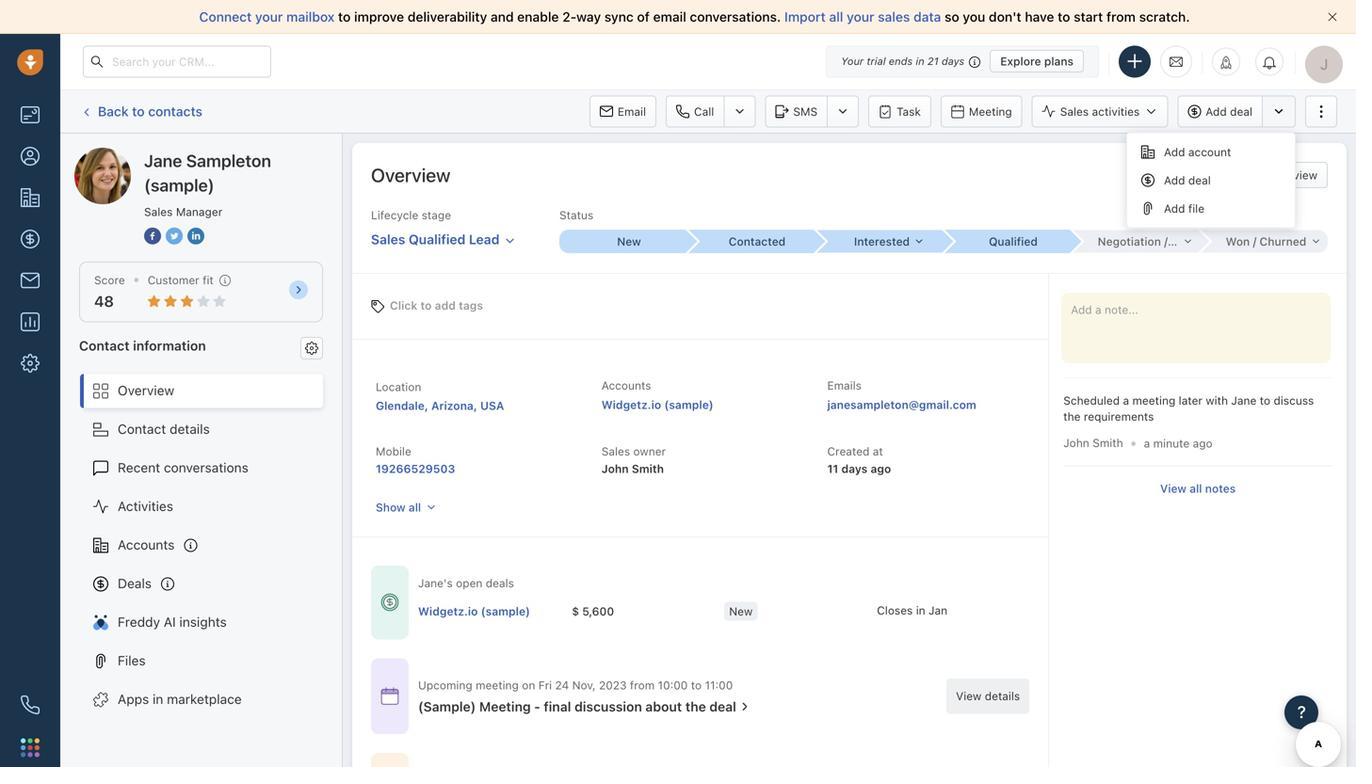 Task type: locate. For each thing, give the bounding box(es) containing it.
twitter circled image
[[166, 226, 183, 246]]

1 vertical spatial in
[[916, 604, 926, 618]]

add left account
[[1164, 145, 1186, 159]]

1 vertical spatial add deal
[[1164, 174, 1211, 187]]

0 horizontal spatial widgetz.io
[[418, 605, 478, 618]]

0 vertical spatial deal
[[1230, 105, 1253, 118]]

0 vertical spatial overview
[[371, 164, 451, 186]]

0 horizontal spatial meeting
[[476, 679, 519, 692]]

facebook circled image
[[144, 226, 161, 246]]

have
[[1025, 9, 1055, 24]]

(sample) up sales manager
[[144, 175, 214, 195]]

1 horizontal spatial the
[[1064, 410, 1081, 424]]

all right show
[[409, 501, 421, 515]]

smith down requirements
[[1093, 436, 1124, 450]]

1 vertical spatial new
[[729, 605, 753, 618]]

1 horizontal spatial meeting
[[969, 105, 1013, 118]]

mng settings image
[[305, 342, 318, 355]]

all for view all notes
[[1190, 482, 1203, 495]]

in left the jan
[[916, 604, 926, 618]]

1 horizontal spatial deal
[[1189, 174, 1211, 187]]

to left discuss
[[1260, 394, 1271, 407]]

1 vertical spatial details
[[985, 690, 1020, 703]]

1 / from the left
[[1165, 235, 1168, 248]]

task
[[897, 105, 921, 118]]

sales up 'facebook circled' icon
[[144, 205, 173, 219]]

you
[[963, 9, 986, 24]]

jane sampleton (sample)
[[112, 147, 267, 163], [144, 151, 271, 195]]

1 horizontal spatial john
[[1064, 436, 1090, 450]]

the down 10:00
[[686, 699, 706, 715]]

accounts up owner
[[602, 379, 651, 392]]

closes
[[877, 604, 913, 618]]

1 vertical spatial view
[[956, 690, 982, 703]]

a up requirements
[[1123, 394, 1130, 407]]

widgetz.io (sample) link up owner
[[602, 399, 714, 412]]

(sample) down deals
[[481, 605, 530, 618]]

about
[[646, 699, 682, 715]]

ago down at at the right bottom of page
[[871, 463, 891, 476]]

add deal up add file
[[1164, 174, 1211, 187]]

0 vertical spatial add deal
[[1206, 105, 1253, 118]]

all for show all
[[409, 501, 421, 515]]

1 vertical spatial accounts
[[118, 538, 175, 553]]

0 horizontal spatial days
[[842, 463, 868, 476]]

created at 11 days ago
[[828, 445, 891, 476]]

0 vertical spatial a
[[1123, 394, 1130, 407]]

overview up contact details
[[118, 383, 174, 399]]

details for contact details
[[170, 422, 210, 437]]

0 horizontal spatial new
[[617, 235, 641, 248]]

all right import
[[829, 9, 844, 24]]

won / churned link
[[1200, 230, 1328, 253]]

contact information
[[79, 338, 206, 354]]

0 horizontal spatial a
[[1123, 394, 1130, 407]]

upcoming meeting on fri 24 nov, 2023 from 10:00 to 11:00
[[418, 679, 733, 692]]

1 vertical spatial overview
[[118, 383, 174, 399]]

row
[[418, 593, 1030, 632]]

glendale,
[[376, 399, 428, 413]]

1 horizontal spatial accounts
[[602, 379, 651, 392]]

deal up account
[[1230, 105, 1253, 118]]

2 horizontal spatial deal
[[1230, 105, 1253, 118]]

connect your mailbox link
[[199, 9, 338, 24]]

overview up lifecycle stage
[[371, 164, 451, 186]]

contact
[[79, 338, 130, 354], [118, 422, 166, 437]]

on
[[522, 679, 535, 692]]

customize overview
[[1211, 169, 1318, 182]]

1 horizontal spatial details
[[985, 690, 1020, 703]]

2 horizontal spatial jane
[[1232, 394, 1257, 407]]

contact for contact details
[[118, 422, 166, 437]]

to right back
[[132, 103, 145, 119]]

1 vertical spatial deal
[[1189, 174, 1211, 187]]

0 vertical spatial all
[[829, 9, 844, 24]]

0 horizontal spatial view
[[956, 690, 982, 703]]

your
[[255, 9, 283, 24], [847, 9, 875, 24]]

negotiation / lost button
[[1072, 230, 1200, 253]]

1 vertical spatial meeting
[[476, 679, 519, 692]]

your trial ends in 21 days
[[841, 55, 965, 67]]

add account
[[1164, 145, 1232, 159]]

widgetz.io down "jane's"
[[418, 605, 478, 618]]

0 vertical spatial from
[[1107, 9, 1136, 24]]

meeting left later
[[1133, 394, 1176, 407]]

way
[[577, 9, 601, 24]]

john
[[1064, 436, 1090, 450], [602, 463, 629, 476]]

john down accounts widgetz.io (sample)
[[602, 463, 629, 476]]

days right 21
[[942, 55, 965, 67]]

contact down 48 button
[[79, 338, 130, 354]]

don't
[[989, 9, 1022, 24]]

sampleton up manager
[[186, 151, 271, 171]]

Search your CRM... text field
[[83, 46, 271, 78]]

view details
[[956, 690, 1020, 703]]

sales left owner
[[602, 445, 630, 458]]

activities
[[118, 499, 173, 514]]

add file
[[1164, 202, 1205, 215]]

(sample) inside accounts widgetz.io (sample)
[[665, 399, 714, 412]]

widgetz.io up owner
[[602, 399, 662, 412]]

add inside 'button'
[[1206, 105, 1227, 118]]

ago inside "created at 11 days ago"
[[871, 463, 891, 476]]

0 horizontal spatial smith
[[632, 463, 664, 476]]

(sample) up owner
[[665, 399, 714, 412]]

0 horizontal spatial details
[[170, 422, 210, 437]]

conversations.
[[690, 9, 781, 24]]

mobile 19266529503
[[376, 445, 455, 476]]

meeting inside meeting button
[[969, 105, 1013, 118]]

(sample)
[[418, 699, 476, 715]]

import
[[785, 9, 826, 24]]

0 vertical spatial smith
[[1093, 436, 1124, 450]]

0 vertical spatial days
[[942, 55, 965, 67]]

0 horizontal spatial john
[[602, 463, 629, 476]]

0 horizontal spatial your
[[255, 9, 283, 24]]

0 vertical spatial meeting
[[1133, 394, 1176, 407]]

1 horizontal spatial overview
[[371, 164, 451, 186]]

contacts
[[148, 103, 203, 119]]

/ right won
[[1253, 235, 1257, 248]]

0 horizontal spatial qualified
[[409, 232, 466, 247]]

0 vertical spatial meeting
[[969, 105, 1013, 118]]

trial
[[867, 55, 886, 67]]

1 vertical spatial ago
[[871, 463, 891, 476]]

0 horizontal spatial overview
[[118, 383, 174, 399]]

/ inside "button"
[[1165, 235, 1168, 248]]

1 vertical spatial a
[[1144, 437, 1151, 450]]

jane
[[112, 147, 141, 163], [144, 151, 182, 171], [1232, 394, 1257, 407]]

sales for sales activities
[[1061, 105, 1089, 118]]

add deal up account
[[1206, 105, 1253, 118]]

contact details
[[118, 422, 210, 437]]

1 horizontal spatial ago
[[1193, 437, 1213, 450]]

2 / from the left
[[1253, 235, 1257, 248]]

deal down 11:00
[[710, 699, 737, 715]]

from right 2023
[[630, 679, 655, 692]]

explore plans
[[1001, 55, 1074, 68]]

0 vertical spatial contact
[[79, 338, 130, 354]]

2 vertical spatial in
[[153, 692, 163, 708]]

add left file
[[1164, 202, 1186, 215]]

0 horizontal spatial /
[[1165, 235, 1168, 248]]

container_wx8msf4aqz5i3rn1 image left upcoming
[[381, 687, 399, 706]]

/ inside button
[[1253, 235, 1257, 248]]

add up account
[[1206, 105, 1227, 118]]

sync
[[605, 9, 634, 24]]

status
[[560, 209, 594, 222]]

meeting down explore
[[969, 105, 1013, 118]]

open
[[456, 577, 483, 590]]

meeting down on
[[479, 699, 531, 715]]

0 horizontal spatial ago
[[871, 463, 891, 476]]

accounts widgetz.io (sample)
[[602, 379, 714, 412]]

container_wx8msf4aqz5i3rn1 image
[[381, 687, 399, 706], [739, 701, 752, 714]]

ago right the minute
[[1193, 437, 1213, 450]]

add deal
[[1206, 105, 1253, 118], [1164, 174, 1211, 187]]

accounts inside accounts widgetz.io (sample)
[[602, 379, 651, 392]]

/ left lost
[[1165, 235, 1168, 248]]

1 horizontal spatial widgetz.io
[[602, 399, 662, 412]]

smith
[[1093, 436, 1124, 450], [632, 463, 664, 476]]

location glendale, arizona, usa
[[376, 381, 504, 413]]

jane down back
[[112, 147, 141, 163]]

1 vertical spatial contact
[[118, 422, 166, 437]]

sales
[[1061, 105, 1089, 118], [144, 205, 173, 219], [371, 232, 405, 247], [602, 445, 630, 458]]

click
[[390, 299, 418, 312]]

1 vertical spatial widgetz.io
[[418, 605, 478, 618]]

and
[[491, 9, 514, 24]]

explore
[[1001, 55, 1042, 68]]

view inside view details link
[[956, 690, 982, 703]]

widgetz.io (sample) link down open in the bottom of the page
[[418, 604, 530, 620]]

sampleton inside "jane sampleton (sample)"
[[186, 151, 271, 171]]

1 vertical spatial smith
[[632, 463, 664, 476]]

jan
[[929, 604, 948, 618]]

1 horizontal spatial view
[[1161, 482, 1187, 495]]

janesampleton@gmail.com link
[[828, 396, 977, 415]]

0 vertical spatial view
[[1161, 482, 1187, 495]]

in right the apps
[[153, 692, 163, 708]]

your left sales
[[847, 9, 875, 24]]

sales inside sales qualified lead 'link'
[[371, 232, 405, 247]]

sales for sales qualified lead
[[371, 232, 405, 247]]

overview
[[1271, 169, 1318, 182]]

contacted
[[729, 235, 786, 248]]

0 horizontal spatial meeting
[[479, 699, 531, 715]]

location
[[376, 381, 421, 394]]

sales
[[878, 9, 910, 24]]

jane inside "scheduled a meeting later with jane to discuss the requirements"
[[1232, 394, 1257, 407]]

all left the notes
[[1190, 482, 1203, 495]]

ago
[[1193, 437, 1213, 450], [871, 463, 891, 476]]

2 vertical spatial all
[[409, 501, 421, 515]]

click to add tags
[[390, 299, 483, 312]]

jane right with
[[1232, 394, 1257, 407]]

1 vertical spatial from
[[630, 679, 655, 692]]

jane sampleton (sample) down contacts
[[112, 147, 267, 163]]

accounts down activities
[[118, 538, 175, 553]]

the down scheduled
[[1064, 410, 1081, 424]]

1 vertical spatial all
[[1190, 482, 1203, 495]]

0 horizontal spatial accounts
[[118, 538, 175, 553]]

1 horizontal spatial /
[[1253, 235, 1257, 248]]

to
[[338, 9, 351, 24], [1058, 9, 1071, 24], [132, 103, 145, 119], [421, 299, 432, 312], [1260, 394, 1271, 407], [691, 679, 702, 692]]

contact up recent
[[118, 422, 166, 437]]

11:00
[[705, 679, 733, 692]]

marketplace
[[167, 692, 242, 708]]

1 horizontal spatial jane
[[144, 151, 182, 171]]

1 vertical spatial widgetz.io (sample) link
[[418, 604, 530, 620]]

0 horizontal spatial all
[[409, 501, 421, 515]]

sales down lifecycle
[[371, 232, 405, 247]]

0 vertical spatial accounts
[[602, 379, 651, 392]]

2 vertical spatial deal
[[710, 699, 737, 715]]

call button
[[666, 96, 724, 128]]

john down scheduled
[[1064, 436, 1090, 450]]

fit
[[203, 274, 214, 287]]

0 vertical spatial details
[[170, 422, 210, 437]]

closes in jan
[[877, 604, 948, 618]]

container_wx8msf4aqz5i3rn1 image right about
[[739, 701, 752, 714]]

email
[[653, 9, 687, 24]]

connect
[[199, 9, 252, 24]]

1 vertical spatial john
[[602, 463, 629, 476]]

in for marketplace
[[153, 692, 163, 708]]

to left 11:00
[[691, 679, 702, 692]]

plans
[[1045, 55, 1074, 68]]

/
[[1165, 235, 1168, 248], [1253, 235, 1257, 248]]

jane's
[[418, 577, 453, 590]]

from right start
[[1107, 9, 1136, 24]]

2 horizontal spatial all
[[1190, 482, 1203, 495]]

add
[[1206, 105, 1227, 118], [1164, 145, 1186, 159], [1164, 174, 1186, 187], [1164, 202, 1186, 215]]

in left 21
[[916, 55, 925, 67]]

0 horizontal spatial from
[[630, 679, 655, 692]]

interested
[[854, 235, 910, 248]]

meeting left on
[[476, 679, 519, 692]]

deal down add account
[[1189, 174, 1211, 187]]

jane down contacts
[[144, 151, 182, 171]]

1 horizontal spatial days
[[942, 55, 965, 67]]

scratch.
[[1140, 9, 1190, 24]]

back to contacts link
[[79, 97, 203, 126]]

meeting
[[969, 105, 1013, 118], [479, 699, 531, 715]]

0 horizontal spatial the
[[686, 699, 706, 715]]

smith down owner
[[632, 463, 664, 476]]

1 horizontal spatial meeting
[[1133, 394, 1176, 407]]

to right mailbox
[[338, 9, 351, 24]]

add deal inside add deal 'button'
[[1206, 105, 1253, 118]]

1 vertical spatial days
[[842, 463, 868, 476]]

freddy ai insights
[[118, 615, 227, 630]]

to inside back to contacts link
[[132, 103, 145, 119]]

sales left activities
[[1061, 105, 1089, 118]]

deal inside 'button'
[[1230, 105, 1253, 118]]

0 vertical spatial widgetz.io
[[602, 399, 662, 412]]

sales qualified lead
[[371, 232, 500, 247]]

sales inside 'sales owner john smith'
[[602, 445, 630, 458]]

1 horizontal spatial your
[[847, 9, 875, 24]]

your left mailbox
[[255, 9, 283, 24]]

the inside "scheduled a meeting later with jane to discuss the requirements"
[[1064, 410, 1081, 424]]

later
[[1179, 394, 1203, 407]]

a left the minute
[[1144, 437, 1151, 450]]

(sample) meeting - final discussion about the deal
[[418, 699, 737, 715]]

/ for negotiation
[[1165, 235, 1168, 248]]

start
[[1074, 9, 1103, 24]]

discussion
[[575, 699, 642, 715]]

1 horizontal spatial widgetz.io (sample) link
[[602, 399, 714, 412]]

1 horizontal spatial from
[[1107, 9, 1136, 24]]

of
[[637, 9, 650, 24]]

days down created
[[842, 463, 868, 476]]

0 vertical spatial the
[[1064, 410, 1081, 424]]



Task type: vqa. For each thing, say whether or not it's contained in the screenshot.
'Accounts' to the right
yes



Task type: describe. For each thing, give the bounding box(es) containing it.
2 your from the left
[[847, 9, 875, 24]]

information
[[133, 338, 206, 354]]

sales for sales manager
[[144, 205, 173, 219]]

final
[[544, 699, 571, 715]]

in for jan
[[916, 604, 926, 618]]

owner
[[634, 445, 666, 458]]

add up add file
[[1164, 174, 1186, 187]]

row containing closes in jan
[[418, 593, 1030, 632]]

qualified inside 'link'
[[409, 232, 466, 247]]

11
[[828, 463, 839, 476]]

import all your sales data link
[[785, 9, 945, 24]]

minute
[[1154, 437, 1190, 450]]

$ 5,600
[[572, 605, 614, 618]]

interested link
[[816, 230, 944, 253]]

jane inside "jane sampleton (sample)"
[[144, 151, 182, 171]]

to inside "scheduled a meeting later with jane to discuss the requirements"
[[1260, 394, 1271, 407]]

recent conversations
[[118, 460, 249, 476]]

conversations
[[164, 460, 249, 476]]

1 horizontal spatial new
[[729, 605, 753, 618]]

customer
[[148, 274, 199, 287]]

back
[[98, 103, 129, 119]]

deals
[[486, 577, 514, 590]]

view for view details
[[956, 690, 982, 703]]

0 vertical spatial new
[[617, 235, 641, 248]]

view details link
[[947, 679, 1030, 714]]

emails janesampleton@gmail.com
[[828, 379, 977, 412]]

48 button
[[94, 293, 114, 311]]

lifecycle stage
[[371, 209, 451, 222]]

accounts for accounts widgetz.io (sample)
[[602, 379, 651, 392]]

mobile
[[376, 445, 412, 458]]

to left start
[[1058, 9, 1071, 24]]

linkedin circled image
[[187, 226, 204, 246]]

scheduled a meeting later with jane to discuss the requirements
[[1064, 394, 1314, 424]]

view all notes link
[[1161, 481, 1236, 497]]

churned
[[1260, 235, 1307, 248]]

/ for won
[[1253, 235, 1257, 248]]

requirements
[[1084, 410, 1155, 424]]

ends
[[889, 55, 913, 67]]

so
[[945, 9, 960, 24]]

1 vertical spatial meeting
[[479, 699, 531, 715]]

task button
[[869, 96, 932, 128]]

your
[[841, 55, 864, 67]]

1 vertical spatial the
[[686, 699, 706, 715]]

manager
[[176, 205, 223, 219]]

tags
[[459, 299, 483, 312]]

details for view details
[[985, 690, 1020, 703]]

insights
[[179, 615, 227, 630]]

freshworks switcher image
[[21, 739, 40, 758]]

1 horizontal spatial a
[[1144, 437, 1151, 450]]

at
[[873, 445, 883, 458]]

sales manager
[[144, 205, 223, 219]]

meeting inside "scheduled a meeting later with jane to discuss the requirements"
[[1133, 394, 1176, 407]]

customize
[[1211, 169, 1267, 182]]

janesampleton@gmail.com
[[828, 399, 977, 412]]

view for view all notes
[[1161, 482, 1187, 495]]

sales activities
[[1061, 105, 1140, 118]]

john smith
[[1064, 436, 1124, 450]]

customize overview button
[[1183, 162, 1328, 188]]

accounts for accounts
[[118, 538, 175, 553]]

0 horizontal spatial jane
[[112, 147, 141, 163]]

widgetz.io inside widgetz.io (sample) link
[[418, 605, 478, 618]]

10:00
[[658, 679, 688, 692]]

sales owner john smith
[[602, 445, 666, 476]]

sampleton down contacts
[[145, 147, 210, 163]]

a inside "scheduled a meeting later with jane to discuss the requirements"
[[1123, 394, 1130, 407]]

fri
[[539, 679, 552, 692]]

phone image
[[21, 696, 40, 715]]

show all
[[376, 501, 421, 515]]

freddy
[[118, 615, 160, 630]]

negotiation
[[1098, 235, 1162, 248]]

1 horizontal spatial qualified
[[989, 235, 1038, 248]]

sales qualified lead link
[[371, 223, 516, 250]]

widgetz.io inside accounts widgetz.io (sample)
[[602, 399, 662, 412]]

email
[[618, 105, 646, 118]]

phone element
[[11, 687, 49, 724]]

19266529503
[[376, 463, 455, 476]]

1 horizontal spatial smith
[[1093, 436, 1124, 450]]

contact for contact information
[[79, 338, 130, 354]]

21
[[928, 55, 939, 67]]

connect your mailbox to improve deliverability and enable 2-way sync of email conversations. import all your sales data so you don't have to start from scratch.
[[199, 9, 1190, 24]]

lost
[[1171, 235, 1195, 248]]

lead
[[469, 232, 500, 247]]

to left add
[[421, 299, 432, 312]]

files
[[118, 653, 146, 669]]

48
[[94, 293, 114, 311]]

scheduled
[[1064, 394, 1120, 407]]

close image
[[1328, 12, 1338, 22]]

call link
[[666, 96, 724, 128]]

days inside "created at 11 days ago"
[[842, 463, 868, 476]]

score 48
[[94, 274, 125, 311]]

1 horizontal spatial container_wx8msf4aqz5i3rn1 image
[[739, 701, 752, 714]]

2023
[[599, 679, 627, 692]]

contacted link
[[688, 230, 816, 254]]

customer fit
[[148, 274, 214, 287]]

usa
[[480, 399, 504, 413]]

1 your from the left
[[255, 9, 283, 24]]

activities
[[1092, 105, 1140, 118]]

arizona,
[[431, 399, 477, 413]]

jane sampleton (sample) up manager
[[144, 151, 271, 195]]

smith inside 'sales owner john smith'
[[632, 463, 664, 476]]

(sample) up manager
[[213, 147, 267, 163]]

deliverability
[[408, 9, 487, 24]]

apps
[[118, 692, 149, 708]]

won / churned
[[1226, 235, 1307, 248]]

0 horizontal spatial deal
[[710, 699, 737, 715]]

created
[[828, 445, 870, 458]]

24
[[555, 679, 569, 692]]

0 vertical spatial in
[[916, 55, 925, 67]]

interested button
[[816, 230, 944, 253]]

0 vertical spatial john
[[1064, 436, 1090, 450]]

won / churned button
[[1200, 230, 1328, 253]]

file
[[1189, 202, 1205, 215]]

0 vertical spatial widgetz.io (sample) link
[[602, 399, 714, 412]]

back to contacts
[[98, 103, 203, 119]]

emails
[[828, 379, 862, 392]]

email image
[[1170, 54, 1183, 70]]

1 horizontal spatial all
[[829, 9, 844, 24]]

0 horizontal spatial container_wx8msf4aqz5i3rn1 image
[[381, 687, 399, 706]]

0 vertical spatial ago
[[1193, 437, 1213, 450]]

0 horizontal spatial widgetz.io (sample) link
[[418, 604, 530, 620]]

a minute ago
[[1144, 437, 1213, 450]]

enable
[[517, 9, 559, 24]]

container_wx8msf4aqz5i3rn1 image
[[381, 594, 399, 613]]

ai
[[164, 615, 176, 630]]

john inside 'sales owner john smith'
[[602, 463, 629, 476]]



